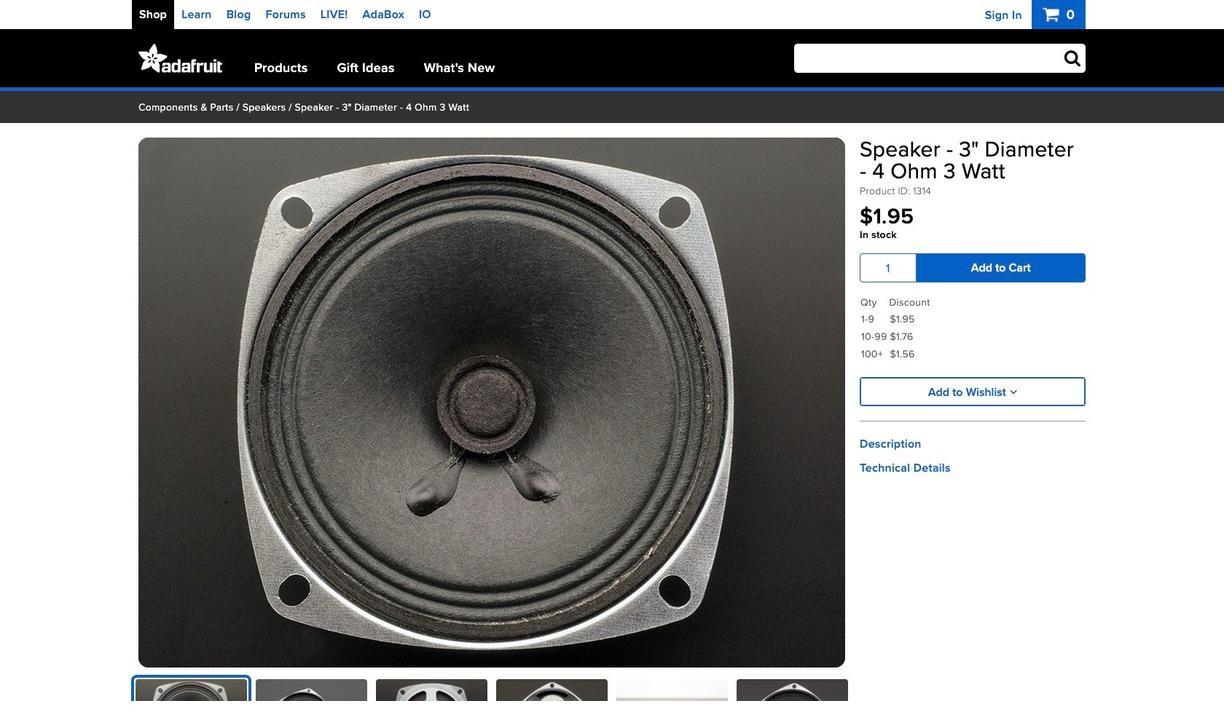 Task type: vqa. For each thing, say whether or not it's contained in the screenshot.
QUANTITY text box
yes



Task type: describe. For each thing, give the bounding box(es) containing it.
speaker - 3" diameter - 4 ohm 3 watt image
[[138, 138, 845, 668]]

choose gallery item to display tab list
[[131, 675, 853, 702]]

search image
[[1064, 49, 1081, 66]]

shopping cart image
[[1043, 5, 1063, 23]]

Quantity text field
[[860, 254, 916, 283]]



Task type: locate. For each thing, give the bounding box(es) containing it.
adafruit logo image
[[138, 44, 222, 73]]

None text field
[[794, 44, 1086, 73]]

None search field
[[770, 44, 1086, 73]]



